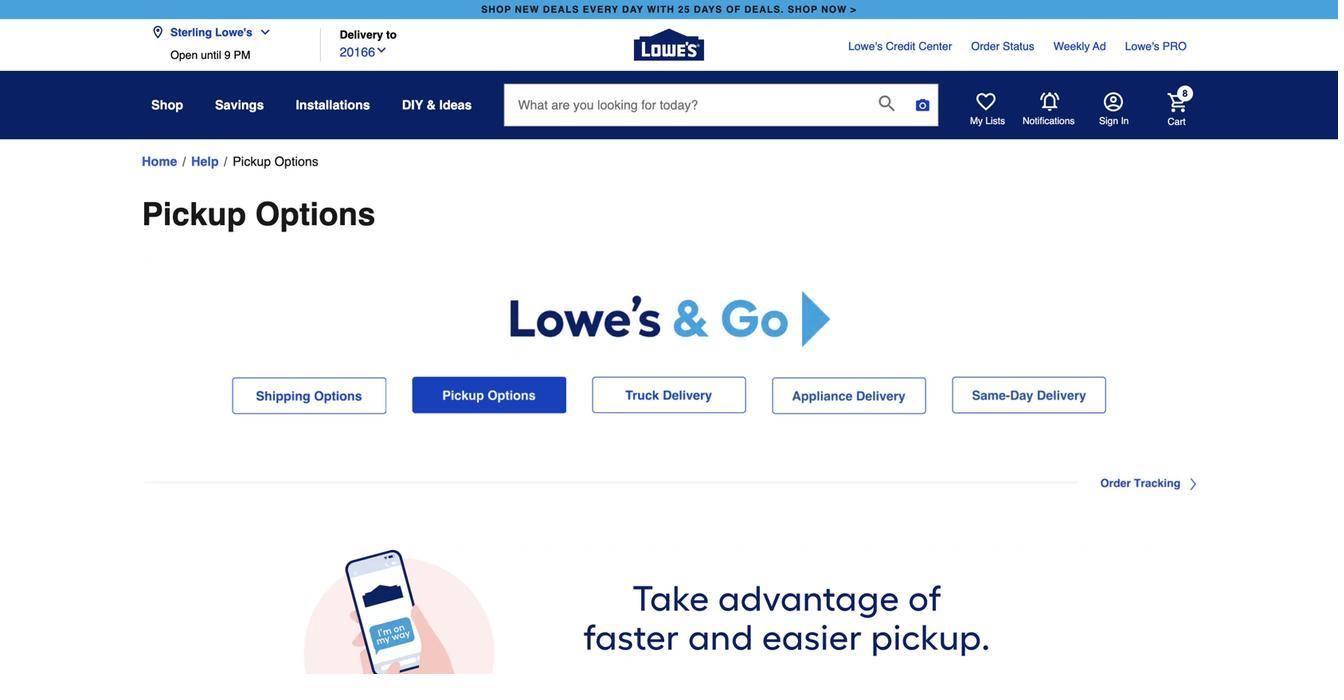 Task type: locate. For each thing, give the bounding box(es) containing it.
lowe's
[[215, 26, 253, 39], [849, 40, 883, 53], [1126, 40, 1160, 53]]

chevron down image inside 20166 button
[[375, 44, 388, 57]]

lowe's left the pro
[[1126, 40, 1160, 53]]

lowe's inside button
[[215, 26, 253, 39]]

0 vertical spatial pickup
[[233, 154, 271, 169]]

lowe's and go. image
[[142, 257, 1197, 377]]

0 vertical spatial chevron down image
[[253, 26, 272, 39]]

diy & ideas button
[[402, 91, 472, 120]]

lowe's home improvement logo image
[[634, 10, 704, 80]]

1 horizontal spatial shop
[[788, 4, 818, 15]]

lowe's up 9 on the top
[[215, 26, 253, 39]]

sign in button
[[1100, 92, 1129, 128]]

home link
[[142, 152, 177, 171]]

of
[[726, 4, 741, 15]]

my lists
[[971, 116, 1006, 127]]

delivery
[[340, 28, 383, 41]]

pickup options down pickup options link
[[142, 196, 376, 233]]

help
[[191, 154, 219, 169]]

same-day delivery image
[[952, 377, 1107, 415]]

pickup
[[233, 154, 271, 169], [142, 196, 246, 233]]

pickup options
[[233, 154, 319, 169], [142, 196, 376, 233]]

open
[[171, 49, 198, 61]]

shop new deals every day with 25 days of deals. shop now > link
[[478, 0, 860, 19]]

shop
[[481, 4, 512, 15], [788, 4, 818, 15]]

home
[[142, 154, 177, 169]]

my
[[971, 116, 983, 127]]

2 horizontal spatial lowe's
[[1126, 40, 1160, 53]]

notifications
[[1023, 116, 1075, 127]]

options
[[275, 154, 319, 169], [255, 196, 376, 233]]

lowe's left credit
[[849, 40, 883, 53]]

lowe's pro
[[1126, 40, 1187, 53]]

0 horizontal spatial lowe's
[[215, 26, 253, 39]]

an illustration of hands holding a phone with on my way callout. image
[[142, 550, 1197, 675]]

new
[[515, 4, 540, 15]]

options down installations button
[[275, 154, 319, 169]]

truck delivery image
[[592, 377, 747, 414]]

pm
[[234, 49, 251, 61]]

1 vertical spatial chevron down image
[[375, 44, 388, 57]]

lowe's home improvement lists image
[[977, 92, 996, 112]]

2 shop from the left
[[788, 4, 818, 15]]

shop new deals every day with 25 days of deals. shop now >
[[481, 4, 857, 15]]

order status
[[972, 40, 1035, 53]]

delivery to
[[340, 28, 397, 41]]

25
[[678, 4, 691, 15]]

appliance delivery image
[[772, 377, 927, 415]]

0 vertical spatial pickup options
[[233, 154, 319, 169]]

shop left new
[[481, 4, 512, 15]]

shop button
[[151, 91, 183, 120]]

status
[[1003, 40, 1035, 53]]

1 shop from the left
[[481, 4, 512, 15]]

&
[[427, 98, 436, 112]]

help link
[[191, 152, 219, 171]]

order status link
[[972, 38, 1035, 54]]

options down pickup options link
[[255, 196, 376, 233]]

chevron down image
[[253, 26, 272, 39], [375, 44, 388, 57]]

cart
[[1168, 116, 1186, 127]]

lowe's for lowe's pro
[[1126, 40, 1160, 53]]

order tracking. image
[[142, 464, 1197, 502]]

days
[[694, 4, 723, 15]]

None search field
[[504, 84, 939, 141]]

shop left now
[[788, 4, 818, 15]]

8
[[1183, 88, 1188, 99]]

savings button
[[215, 91, 264, 120]]

deals
[[543, 4, 580, 15]]

pickup options down savings button
[[233, 154, 319, 169]]

0 horizontal spatial shop
[[481, 4, 512, 15]]

1 horizontal spatial chevron down image
[[375, 44, 388, 57]]

pickup down "help" link in the left of the page
[[142, 196, 246, 233]]

weekly ad link
[[1054, 38, 1107, 54]]

diy
[[402, 98, 423, 112]]

pickup right help
[[233, 154, 271, 169]]

1 horizontal spatial lowe's
[[849, 40, 883, 53]]

0 horizontal spatial chevron down image
[[253, 26, 272, 39]]

until
[[201, 49, 221, 61]]

ad
[[1093, 40, 1107, 53]]

ideas
[[440, 98, 472, 112]]

deals.
[[745, 4, 785, 15]]



Task type: describe. For each thing, give the bounding box(es) containing it.
with
[[647, 4, 675, 15]]

camera image
[[915, 97, 931, 113]]

installations button
[[296, 91, 370, 120]]

sterling lowe's
[[171, 26, 253, 39]]

savings
[[215, 98, 264, 112]]

shop
[[151, 98, 183, 112]]

installations
[[296, 98, 370, 112]]

1 vertical spatial pickup
[[142, 196, 246, 233]]

lowe's credit center link
[[849, 38, 953, 54]]

pickup options link
[[233, 152, 319, 171]]

credit
[[886, 40, 916, 53]]

weekly
[[1054, 40, 1090, 53]]

lists
[[986, 116, 1006, 127]]

chevron down image inside sterling lowe's button
[[253, 26, 272, 39]]

lowe's home improvement notification center image
[[1041, 92, 1060, 112]]

lowe's home improvement cart image
[[1168, 93, 1187, 112]]

sterling
[[171, 26, 212, 39]]

1 vertical spatial options
[[255, 196, 376, 233]]

location image
[[151, 26, 164, 39]]

day
[[622, 4, 644, 15]]

>
[[851, 4, 857, 15]]

lowe's credit center
[[849, 40, 953, 53]]

pickup options image
[[412, 377, 567, 415]]

diy & ideas
[[402, 98, 472, 112]]

1 vertical spatial pickup options
[[142, 196, 376, 233]]

order
[[972, 40, 1000, 53]]

lowe's for lowe's credit center
[[849, 40, 883, 53]]

20166
[[340, 45, 375, 59]]

shipping options image
[[232, 377, 386, 415]]

20166 button
[[340, 41, 388, 62]]

in
[[1121, 116, 1129, 127]]

pro
[[1163, 40, 1187, 53]]

open until 9 pm
[[171, 49, 251, 61]]

Search Query text field
[[505, 84, 867, 126]]

center
[[919, 40, 953, 53]]

to
[[386, 28, 397, 41]]

9
[[224, 49, 231, 61]]

my lists link
[[971, 92, 1006, 128]]

sign in
[[1100, 116, 1129, 127]]

sterling lowe's button
[[151, 16, 278, 49]]

weekly ad
[[1054, 40, 1107, 53]]

lowe's home improvement account image
[[1104, 92, 1124, 112]]

sign
[[1100, 116, 1119, 127]]

search image
[[879, 96, 895, 112]]

0 vertical spatial options
[[275, 154, 319, 169]]

every
[[583, 4, 619, 15]]

now
[[822, 4, 847, 15]]

lowe's pro link
[[1126, 38, 1187, 54]]



Task type: vqa. For each thing, say whether or not it's contained in the screenshot.
"do" within How do I return or exchange an item? BUTTON
no



